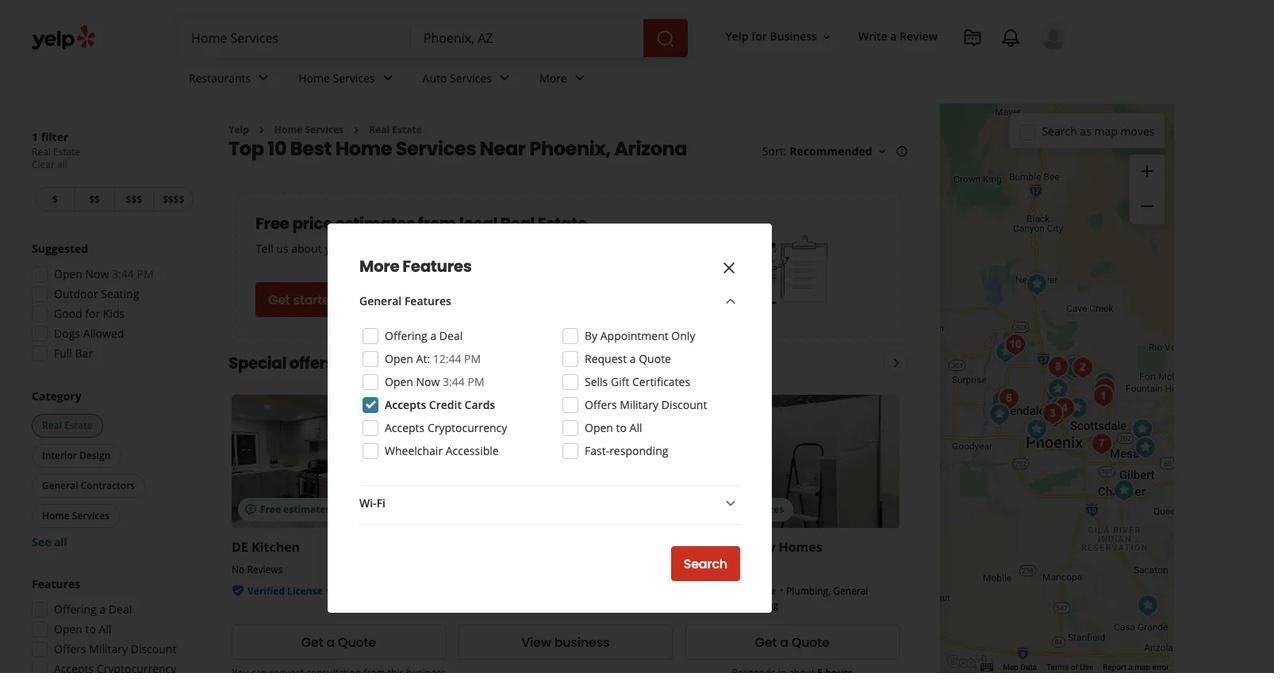 Task type: describe. For each thing, give the bounding box(es) containing it.
request a quote
[[585, 352, 671, 367]]

by appointment only
[[585, 329, 695, 344]]

zoom out image
[[1138, 197, 1157, 216]]

more features dialog
[[0, 0, 1274, 674]]

sponsored
[[486, 242, 541, 257]]

license for second verified license button from the left
[[741, 585, 776, 599]]

certificates
[[632, 375, 690, 390]]

1 vertical spatial from
[[458, 242, 483, 257]]

free up divine
[[714, 503, 735, 517]]

for for kids
[[85, 306, 100, 321]]

see
[[32, 535, 51, 550]]

0 horizontal spatial estimates
[[284, 503, 331, 517]]

1 free estimates from the left
[[260, 503, 331, 517]]

search button
[[671, 547, 740, 582]]

keyboard shortcuts image
[[981, 665, 994, 672]]

accepts for accepts cryptocurrency
[[385, 421, 425, 436]]

contractors
[[81, 479, 135, 493]]

auto services link
[[410, 57, 527, 103]]

2 verified from the left
[[701, 585, 739, 599]]

clear all link
[[32, 158, 67, 171]]

now inside group
[[85, 267, 109, 282]]

auto services
[[423, 70, 492, 85]]

projects image
[[963, 29, 982, 48]]

services right 10
[[305, 123, 344, 136]]

get a quote button for quality
[[685, 626, 900, 661]]

free estimates link for kitchen
[[232, 396, 446, 529]]

yelp for yelp for business
[[726, 29, 749, 44]]

suggested
[[32, 241, 88, 256]]

sponsored
[[398, 356, 456, 371]]

gift
[[611, 375, 630, 390]]

more for more
[[540, 70, 567, 85]]

wi-fi button
[[359, 496, 740, 515]]

kids
[[103, 306, 125, 321]]

2 vertical spatial pm
[[468, 375, 485, 390]]

1 vertical spatial home services link
[[274, 123, 344, 136]]

fast-
[[585, 444, 610, 459]]

sells gift certificates
[[585, 375, 690, 390]]

offers
[[289, 353, 334, 375]]

write a review
[[859, 29, 938, 44]]

bar
[[75, 346, 93, 361]]

error
[[1153, 663, 1169, 672]]

real inside button
[[42, 419, 62, 432]]

offering a deal for open to all
[[54, 602, 132, 617]]

started
[[293, 291, 338, 309]]

general features
[[359, 294, 451, 309]]

fi
[[377, 496, 386, 511]]

0 vertical spatial home services link
[[286, 57, 410, 103]]

group containing features
[[27, 577, 197, 674]]

wurth organizing image
[[1090, 373, 1121, 405]]

2 vertical spatial for
[[338, 353, 359, 375]]

roberto moran painting image
[[1057, 355, 1089, 386]]

home services inside button
[[42, 509, 110, 523]]

yelp for yelp link
[[229, 123, 249, 136]]

$ button
[[35, 187, 74, 212]]

phoenix,
[[530, 136, 611, 162]]

pm inside group
[[137, 267, 154, 282]]

get a quote button for kitchen
[[232, 626, 446, 661]]

report a map error
[[1103, 663, 1169, 672]]

free right '16 free estimates v2' icon
[[260, 503, 281, 517]]

write
[[859, 29, 888, 44]]

to inside more features dialog
[[616, 421, 627, 436]]

2 horizontal spatial estimates
[[737, 503, 784, 517]]

military inside group
[[89, 642, 128, 657]]

write a review link
[[852, 23, 944, 51]]

1 verified license button from the left
[[248, 584, 323, 599]]

dogs
[[54, 326, 80, 341]]

by
[[585, 329, 598, 344]]

real inside free price estimates from local real estate tell us about your project and get help from sponsored businesses.
[[501, 213, 535, 235]]

sells
[[585, 375, 608, 390]]

extra mile painting company image
[[1041, 379, 1073, 411]]

real estate link
[[369, 123, 422, 136]]

help
[[432, 242, 455, 257]]

phx paint pros image
[[1044, 393, 1075, 425]]

next image
[[887, 354, 906, 373]]

responding
[[610, 444, 668, 459]]

$$$$
[[163, 193, 184, 206]]

credit
[[429, 398, 462, 413]]

previous image
[[851, 354, 870, 373]]

only
[[672, 329, 695, 344]]

open to all inside more features dialog
[[585, 421, 642, 436]]

yelp link
[[229, 123, 249, 136]]

yelp for business
[[726, 29, 817, 44]]

contractors,
[[685, 599, 740, 613]]

more features
[[359, 256, 472, 278]]

verified license for second verified license button from the left
[[701, 585, 776, 599]]

no inside divine quality homes no reviews
[[685, 564, 698, 577]]

features for more features
[[402, 256, 472, 278]]

terms of use link
[[1047, 663, 1094, 672]]

terms
[[1047, 663, 1069, 672]]

1
[[32, 129, 38, 144]]

clear
[[32, 158, 55, 171]]

auto
[[423, 70, 447, 85]]

all inside more features dialog
[[630, 421, 642, 436]]

3:44 inside more features dialog
[[443, 375, 465, 390]]

cryptocurrency
[[428, 421, 507, 436]]

quote inside more features dialog
[[639, 352, 671, 367]]

outdoor seating
[[54, 286, 139, 302]]

real estate button
[[32, 414, 103, 438]]

about
[[291, 242, 322, 257]]

all inside group
[[99, 622, 112, 637]]

wi-fi
[[359, 496, 386, 511]]

reviews inside divine quality homes no reviews
[[701, 564, 737, 577]]

full bar
[[54, 346, 93, 361]]

de
[[232, 539, 248, 557]]

map data
[[1003, 663, 1037, 672]]

good
[[54, 306, 82, 321]]

see all
[[32, 535, 67, 550]]

open at: 12:44 pm
[[385, 352, 481, 367]]

use
[[1080, 663, 1094, 672]]

cactus country property professionals image
[[1043, 352, 1075, 383]]

special offers for you
[[229, 353, 392, 375]]

free price estimates from local real estate image
[[755, 231, 834, 311]]

services left near
[[396, 136, 476, 162]]

get
[[413, 242, 429, 257]]

accessible
[[446, 444, 499, 459]]

price
[[292, 213, 332, 235]]

home right top
[[274, 123, 303, 136]]

features inside group
[[32, 577, 80, 592]]

near
[[480, 136, 526, 162]]

get for divine quality homes
[[755, 634, 777, 652]]

user actions element
[[713, 20, 1090, 117]]

1 vertical spatial home services
[[274, 123, 344, 136]]

yelp for business button
[[719, 23, 840, 51]]

free price estimates from local real estate tell us about your project and get help from sponsored businesses.
[[256, 213, 604, 257]]

top 10 best home services near phoenix, arizona
[[229, 136, 687, 162]]

16 free estimates v2 image
[[244, 504, 257, 517]]

de kitchen link
[[232, 539, 300, 557]]

16 chevron down v2 image
[[820, 31, 833, 43]]

divine quality homes no reviews
[[685, 539, 823, 577]]

de kitchen no reviews
[[232, 539, 300, 577]]

1 verified from the left
[[248, 585, 285, 599]]

see all button
[[32, 535, 67, 550]]

businesses.
[[544, 242, 604, 257]]

get a quote for quality
[[755, 634, 830, 652]]

accepts credit cards
[[385, 398, 495, 413]]

open now 3:44 pm inside more features dialog
[[385, 375, 485, 390]]

$$ button
[[74, 187, 114, 212]]

16 chevron right v2 image for real estate
[[350, 124, 363, 136]]

wheelchair accessible
[[385, 444, 499, 459]]

no inside de kitchen no reviews
[[232, 564, 245, 577]]

quote for de kitchen
[[338, 634, 376, 652]]

24 chevron down v2 image inside more link
[[570, 69, 589, 88]]

get started button
[[256, 283, 351, 318]]



Task type: locate. For each thing, give the bounding box(es) containing it.
services right auto
[[450, 70, 492, 85]]

general down interior
[[42, 479, 78, 493]]

0 horizontal spatial verified license
[[248, 585, 323, 599]]

1 horizontal spatial verified license
[[701, 585, 776, 599]]

now down sponsored
[[416, 375, 440, 390]]

for left you
[[338, 353, 359, 375]]

home services link right top
[[274, 123, 344, 136]]

yelp left 'business'
[[726, 29, 749, 44]]

open to all
[[585, 421, 642, 436], [54, 622, 112, 637]]

16 info v2 image
[[459, 357, 472, 370]]

kitchen
[[252, 539, 300, 557]]

1 horizontal spatial verified
[[701, 585, 739, 599]]

0 horizontal spatial get
[[268, 291, 290, 309]]

1 vertical spatial to
[[85, 622, 96, 637]]

home services
[[299, 70, 375, 85], [274, 123, 344, 136], [42, 509, 110, 523]]

terms of use
[[1047, 663, 1094, 672]]

$$
[[89, 193, 100, 206]]

1 accepts from the top
[[385, 398, 426, 413]]

1 horizontal spatial now
[[416, 375, 440, 390]]

2 license from the left
[[741, 585, 776, 599]]

1 horizontal spatial get a quote button
[[685, 626, 900, 661]]

2 reviews from the left
[[701, 564, 737, 577]]

1 horizontal spatial open to all
[[585, 421, 642, 436]]

get for de kitchen
[[301, 634, 323, 652]]

general inside plumbing, general contractors, flooring
[[833, 585, 868, 599]]

0 vertical spatial offering
[[385, 329, 428, 344]]

from down local
[[458, 242, 483, 257]]

0 vertical spatial 3:44
[[112, 267, 134, 282]]

quote for divine quality homes
[[792, 634, 830, 652]]

1 vertical spatial search
[[684, 555, 728, 573]]

2 get a quote button from the left
[[685, 626, 900, 661]]

pm right 12:44
[[464, 352, 481, 367]]

1 horizontal spatial 3:44
[[443, 375, 465, 390]]

accepts up wheelchair
[[385, 421, 425, 436]]

offering inside group
[[54, 602, 97, 617]]

and
[[390, 242, 410, 257]]

verified license up flooring
[[701, 585, 776, 599]]

0 horizontal spatial 3:44
[[112, 267, 134, 282]]

license up flooring
[[741, 585, 776, 599]]

offering down see all button
[[54, 602, 97, 617]]

offering a deal inside more features dialog
[[385, 329, 463, 344]]

1 horizontal spatial real estate
[[369, 123, 422, 136]]

3:44 down 16 info v2 image
[[443, 375, 465, 390]]

general right "plumbing,"
[[833, 585, 868, 599]]

0 vertical spatial offering a deal
[[385, 329, 463, 344]]

0 horizontal spatial map
[[1095, 123, 1118, 138]]

discount inside group
[[131, 642, 176, 657]]

offering for open to all
[[54, 602, 97, 617]]

verified up contractors,
[[701, 585, 739, 599]]

estate down 'filter'
[[53, 145, 80, 159]]

now up outdoor seating
[[85, 267, 109, 282]]

home right 'best'
[[335, 136, 392, 162]]

general contractors button
[[32, 475, 145, 498]]

all right see
[[54, 535, 67, 550]]

1 vertical spatial 3:44
[[443, 375, 465, 390]]

group containing suggested
[[27, 241, 197, 367]]

magana framing and remodeling image
[[1060, 352, 1091, 384]]

1 horizontal spatial all
[[630, 421, 642, 436]]

0 horizontal spatial verified license button
[[248, 584, 323, 599]]

24 chevron down v2 image for general
[[721, 292, 740, 311]]

map region
[[932, 0, 1274, 674]]

1 vertical spatial pm
[[464, 352, 481, 367]]

24 chevron down v2 image for home
[[378, 69, 397, 88]]

offering for open at:
[[385, 329, 428, 344]]

group containing category
[[29, 389, 197, 551]]

$$$
[[126, 193, 142, 206]]

wheelchair
[[385, 444, 443, 459]]

0 vertical spatial open to all
[[585, 421, 642, 436]]

one lexington image
[[1039, 401, 1071, 432]]

verified license
[[248, 585, 323, 599], [701, 585, 776, 599]]

1 horizontal spatial search
[[1042, 123, 1078, 138]]

1 vertical spatial offers military discount
[[54, 642, 176, 657]]

desert of eden image
[[1021, 414, 1053, 446]]

more inside dialog
[[359, 256, 399, 278]]

1 horizontal spatial get
[[301, 634, 323, 652]]

offering up at:
[[385, 329, 428, 344]]

3:44 inside group
[[112, 267, 134, 282]]

for
[[752, 29, 767, 44], [85, 306, 100, 321], [338, 353, 359, 375]]

0 horizontal spatial general
[[42, 479, 78, 493]]

0 horizontal spatial 16 chevron right v2 image
[[255, 124, 268, 136]]

jesus sanchez - real broker image
[[1133, 590, 1164, 622]]

search up contractors,
[[684, 555, 728, 573]]

interior design button
[[32, 444, 121, 468]]

open
[[54, 267, 82, 282], [385, 352, 413, 367], [385, 375, 413, 390], [585, 421, 613, 436], [54, 622, 82, 637]]

1 vertical spatial all
[[99, 622, 112, 637]]

all inside "1 filter real estate clear all"
[[57, 158, 67, 171]]

3:44 up seating
[[112, 267, 134, 282]]

home services link up real estate link
[[286, 57, 410, 103]]

24 chevron down v2 image up phoenix,
[[570, 69, 589, 88]]

real estate inside real estate button
[[42, 419, 93, 432]]

map right as
[[1095, 123, 1118, 138]]

verified license button down de kitchen no reviews
[[248, 584, 323, 599]]

business
[[770, 29, 817, 44]]

plumbing,
[[786, 585, 831, 599]]

de kitchen image
[[984, 399, 1016, 431]]

estimates inside free price estimates from local real estate tell us about your project and get help from sponsored businesses.
[[335, 213, 415, 235]]

1 vertical spatial accepts
[[385, 421, 425, 436]]

reviews down divine
[[701, 564, 737, 577]]

16 chevron right v2 image for home services
[[255, 124, 268, 136]]

search inside button
[[684, 555, 728, 573]]

more inside business categories element
[[540, 70, 567, 85]]

more for more features
[[359, 256, 399, 278]]

apartments now image
[[1087, 429, 1118, 460]]

1 horizontal spatial license
[[741, 585, 776, 599]]

zoom in image
[[1138, 162, 1157, 181]]

0 horizontal spatial reviews
[[247, 564, 283, 577]]

real right 'best'
[[369, 123, 390, 136]]

good for kids
[[54, 306, 125, 321]]

house husband help image
[[1049, 393, 1081, 425]]

2 horizontal spatial general
[[833, 585, 868, 599]]

16 chevron right v2 image left real estate link
[[350, 124, 363, 136]]

now inside more features dialog
[[416, 375, 440, 390]]

1 horizontal spatial offers military discount
[[585, 398, 707, 413]]

1 horizontal spatial military
[[620, 398, 659, 413]]

deal inside group
[[109, 602, 132, 617]]

1 vertical spatial discount
[[131, 642, 176, 657]]

2 horizontal spatial get
[[755, 634, 777, 652]]

deal
[[439, 329, 463, 344], [109, 602, 132, 617]]

open now 3:44 pm inside group
[[54, 267, 154, 282]]

request
[[585, 352, 627, 367]]

open now 3:44 pm down sponsored
[[385, 375, 485, 390]]

filter
[[41, 129, 68, 144]]

2 horizontal spatial for
[[752, 29, 767, 44]]

open now 3:44 pm up outdoor seating
[[54, 267, 154, 282]]

deal inside more features dialog
[[439, 329, 463, 344]]

precision paint pros image
[[1130, 432, 1162, 464]]

get inside button
[[268, 291, 290, 309]]

2 horizontal spatial quote
[[792, 634, 830, 652]]

features
[[402, 256, 472, 278], [405, 294, 451, 309], [32, 577, 80, 592]]

24 chevron down v2 image inside restaurants link
[[254, 69, 273, 88]]

classy closets image
[[1043, 374, 1075, 405]]

get a quote for kitchen
[[301, 634, 376, 652]]

offers inside group
[[54, 642, 86, 657]]

map data button
[[1003, 663, 1037, 674]]

estate inside "1 filter real estate clear all"
[[53, 145, 80, 159]]

local
[[459, 213, 497, 235]]

16 chevron right v2 image right yelp link
[[255, 124, 268, 136]]

estate inside free price estimates from local real estate tell us about your project and get help from sponsored businesses.
[[538, 213, 587, 235]]

deal for open at:
[[439, 329, 463, 344]]

home up see all on the left of page
[[42, 509, 70, 523]]

estate up interior design
[[64, 419, 93, 432]]

0 vertical spatial from
[[418, 213, 456, 235]]

16 chevron right v2 image
[[255, 124, 268, 136], [350, 124, 363, 136]]

verified license down de kitchen no reviews
[[248, 585, 323, 599]]

1 horizontal spatial from
[[458, 242, 483, 257]]

offering a deal inside group
[[54, 602, 132, 617]]

general for general features
[[359, 294, 402, 309]]

fast-responding
[[585, 444, 668, 459]]

general for general contractors
[[42, 479, 78, 493]]

estimates up project
[[335, 213, 415, 235]]

offers military discount
[[585, 398, 707, 413], [54, 642, 176, 657]]

view business
[[521, 634, 610, 652]]

1 get a quote from the left
[[301, 634, 376, 652]]

restaurants
[[189, 70, 251, 85]]

1 vertical spatial general
[[42, 479, 78, 493]]

1 vertical spatial now
[[416, 375, 440, 390]]

0 horizontal spatial free estimates link
[[232, 396, 446, 529]]

accepts for accepts credit cards
[[385, 398, 426, 413]]

verified license button
[[248, 584, 323, 599], [701, 584, 776, 599]]

appointment
[[601, 329, 669, 344]]

for inside group
[[85, 306, 100, 321]]

home services down general contractors button
[[42, 509, 110, 523]]

real up sponsored on the top left of page
[[501, 213, 535, 235]]

free inside free price estimates from local real estate tell us about your project and get help from sponsored businesses.
[[256, 213, 289, 235]]

1 reviews from the left
[[247, 564, 283, 577]]

for inside button
[[752, 29, 767, 44]]

2 accepts from the top
[[385, 421, 425, 436]]

view business link
[[459, 626, 673, 661]]

2 get a quote from the left
[[755, 634, 830, 652]]

map left error
[[1135, 663, 1151, 672]]

search for search as map moves
[[1042, 123, 1078, 138]]

1 no from the left
[[232, 564, 245, 577]]

verified license for second verified license button from the right
[[248, 585, 323, 599]]

all
[[630, 421, 642, 436], [99, 622, 112, 637]]

yelp
[[726, 29, 749, 44], [229, 123, 249, 136]]

24 chevron down v2 image inside general features "dropdown button"
[[721, 292, 740, 311]]

1 horizontal spatial quote
[[639, 352, 671, 367]]

services
[[333, 70, 375, 85], [450, 70, 492, 85], [305, 123, 344, 136], [396, 136, 476, 162], [72, 509, 110, 523]]

home up 'best'
[[299, 70, 330, 85]]

1 vertical spatial features
[[405, 294, 451, 309]]

2 free estimates from the left
[[714, 503, 784, 517]]

0 horizontal spatial from
[[418, 213, 456, 235]]

search as map moves
[[1042, 123, 1155, 138]]

$$$ button
[[114, 187, 153, 212]]

open now 3:44 pm
[[54, 267, 154, 282], [385, 375, 485, 390]]

real inside "1 filter real estate clear all"
[[32, 145, 51, 159]]

2 vertical spatial home services
[[42, 509, 110, 523]]

allowed
[[83, 326, 124, 341]]

general
[[359, 294, 402, 309], [42, 479, 78, 493], [833, 585, 868, 599]]

1 vertical spatial military
[[89, 642, 128, 657]]

pm up seating
[[137, 267, 154, 282]]

all inside group
[[54, 535, 67, 550]]

search for search
[[684, 555, 728, 573]]

offers
[[585, 398, 617, 413], [54, 642, 86, 657]]

clayton coombs image
[[994, 383, 1025, 415]]

services inside home services button
[[72, 509, 110, 523]]

1 horizontal spatial more
[[540, 70, 567, 85]]

license for second verified license button from the right
[[287, 585, 323, 599]]

business categories element
[[176, 57, 1068, 103]]

2 no from the left
[[685, 564, 698, 577]]

project
[[351, 242, 388, 257]]

1 horizontal spatial get a quote
[[755, 634, 830, 652]]

2 16 chevron right v2 image from the left
[[350, 124, 363, 136]]

close image
[[720, 259, 739, 278]]

sort:
[[762, 144, 787, 159]]

silver alliance realty image
[[1000, 329, 1032, 361]]

estate up the businesses.
[[538, 213, 587, 235]]

24 chevron down v2 image right auto services
[[495, 69, 514, 88]]

general inside button
[[42, 479, 78, 493]]

general down more features
[[359, 294, 402, 309]]

group
[[1130, 155, 1165, 225], [27, 241, 197, 367], [29, 389, 197, 551], [27, 577, 197, 674]]

0 horizontal spatial military
[[89, 642, 128, 657]]

map for error
[[1135, 663, 1151, 672]]

1 horizontal spatial open now 3:44 pm
[[385, 375, 485, 390]]

estate down auto services link
[[392, 123, 422, 136]]

1 horizontal spatial discount
[[662, 398, 707, 413]]

estate inside button
[[64, 419, 93, 432]]

0 vertical spatial yelp
[[726, 29, 749, 44]]

0 vertical spatial to
[[616, 421, 627, 436]]

2 verified license from the left
[[701, 585, 776, 599]]

real
[[369, 123, 390, 136], [32, 145, 51, 159], [501, 213, 535, 235], [42, 419, 62, 432]]

0 horizontal spatial for
[[85, 306, 100, 321]]

hawthorne apartment homes image
[[1037, 398, 1069, 430]]

special
[[229, 353, 286, 375]]

1 vertical spatial offers
[[54, 642, 86, 657]]

home inside business categories element
[[299, 70, 330, 85]]

0 vertical spatial home services
[[299, 70, 375, 85]]

real down category
[[42, 419, 62, 432]]

for for business
[[752, 29, 767, 44]]

offers inside more features dialog
[[585, 398, 617, 413]]

0 horizontal spatial deal
[[109, 602, 132, 617]]

more up phoenix,
[[540, 70, 567, 85]]

exact building image
[[1060, 352, 1091, 384]]

a inside group
[[100, 602, 106, 617]]

0 horizontal spatial discount
[[131, 642, 176, 657]]

map
[[1095, 123, 1118, 138], [1135, 663, 1151, 672]]

estimates up divine quality homes link
[[737, 503, 784, 517]]

offering inside more features dialog
[[385, 329, 428, 344]]

moves
[[1121, 123, 1155, 138]]

reviews inside de kitchen no reviews
[[247, 564, 283, 577]]

general inside "dropdown button"
[[359, 294, 402, 309]]

arizona
[[614, 136, 687, 162]]

top
[[229, 136, 264, 162]]

0 vertical spatial accepts
[[385, 398, 426, 413]]

free estimates up 'quality'
[[714, 503, 784, 517]]

remaxexcalibur/ the king team image
[[1090, 367, 1121, 399]]

1 license from the left
[[287, 585, 323, 599]]

real down the 1
[[32, 145, 51, 159]]

16 verified v2 image
[[232, 585, 244, 598]]

discount
[[662, 398, 707, 413], [131, 642, 176, 657]]

search left as
[[1042, 123, 1078, 138]]

outdoor
[[54, 286, 98, 302]]

0 horizontal spatial open to all
[[54, 622, 112, 637]]

reviews
[[247, 564, 283, 577], [701, 564, 737, 577]]

24 chevron down v2 image left auto
[[378, 69, 397, 88]]

0 vertical spatial for
[[752, 29, 767, 44]]

offering a deal for open at:
[[385, 329, 463, 344]]

cards
[[465, 398, 495, 413]]

24 chevron down v2 image for auto
[[495, 69, 514, 88]]

business
[[554, 634, 610, 652]]

from
[[418, 213, 456, 235], [458, 242, 483, 257]]

free estimates up kitchen
[[260, 503, 331, 517]]

more up general features
[[359, 256, 399, 278]]

0 horizontal spatial now
[[85, 267, 109, 282]]

from up help
[[418, 213, 456, 235]]

yelp left 10
[[229, 123, 249, 136]]

features for general features
[[405, 294, 451, 309]]

no up 16 verified v2 image
[[232, 564, 245, 577]]

None search field
[[179, 19, 691, 57]]

home inside home services button
[[42, 509, 70, 523]]

1 horizontal spatial estimates
[[335, 213, 415, 235]]

0 horizontal spatial get a quote button
[[232, 626, 446, 661]]

m.s foam roofing image
[[1109, 475, 1140, 507]]

search
[[1042, 123, 1078, 138], [684, 555, 728, 573]]

$
[[52, 193, 58, 206]]

more link
[[527, 57, 602, 103]]

notifications image
[[1001, 29, 1020, 48]]

1 16 chevron right v2 image from the left
[[255, 124, 268, 136]]

best
[[290, 136, 332, 162]]

accepts
[[385, 398, 426, 413], [385, 421, 425, 436]]

0 horizontal spatial more
[[359, 256, 399, 278]]

open to all inside group
[[54, 622, 112, 637]]

get
[[268, 291, 290, 309], [301, 634, 323, 652], [755, 634, 777, 652]]

divine quality homes image
[[990, 336, 1022, 368]]

wi-
[[359, 496, 377, 511]]

1 vertical spatial open to all
[[54, 622, 112, 637]]

pm down 16 info v2 image
[[468, 375, 485, 390]]

1 horizontal spatial reviews
[[701, 564, 737, 577]]

$$$$ button
[[153, 187, 194, 212]]

1 vertical spatial more
[[359, 256, 399, 278]]

c h home improvement image
[[1127, 414, 1159, 446]]

0 vertical spatial search
[[1042, 123, 1078, 138]]

1 vertical spatial yelp
[[229, 123, 249, 136]]

24 chevron down v2 image inside auto services link
[[495, 69, 514, 88]]

services up real estate link
[[333, 70, 375, 85]]

free up tell
[[256, 213, 289, 235]]

free estimates link
[[232, 396, 446, 529], [685, 396, 900, 529]]

1 horizontal spatial 16 chevron right v2 image
[[350, 124, 363, 136]]

1 vertical spatial all
[[54, 535, 67, 550]]

military inside more features dialog
[[620, 398, 659, 413]]

1 verified license from the left
[[248, 585, 323, 599]]

1 horizontal spatial free estimates
[[714, 503, 784, 517]]

0 vertical spatial more
[[540, 70, 567, 85]]

dwell phoenix team - homesmart image
[[1062, 393, 1094, 425]]

2 free estimates link from the left
[[685, 396, 900, 529]]

0 horizontal spatial offers military discount
[[54, 642, 176, 657]]

services down general contractors button
[[72, 509, 110, 523]]

review
[[900, 29, 938, 44]]

0 vertical spatial real estate
[[369, 123, 422, 136]]

right choice painting image
[[1021, 269, 1053, 301]]

for up dogs allowed
[[85, 306, 100, 321]]

offers military discount inside group
[[54, 642, 176, 657]]

offers military discount inside more features dialog
[[585, 398, 707, 413]]

home services right top
[[274, 123, 344, 136]]

0 vertical spatial map
[[1095, 123, 1118, 138]]

0 horizontal spatial quote
[[338, 634, 376, 652]]

pm
[[137, 267, 154, 282], [464, 352, 481, 367], [468, 375, 485, 390]]

verified right 16 verified v2 image
[[248, 585, 285, 599]]

estimates up kitchen
[[284, 503, 331, 517]]

free estimates link for quality
[[685, 396, 900, 529]]

staged to sell design image
[[1088, 381, 1120, 413]]

home
[[299, 70, 330, 85], [274, 123, 303, 136], [335, 136, 392, 162], [42, 509, 70, 523]]

yelp inside yelp for business button
[[726, 29, 749, 44]]

1 horizontal spatial to
[[616, 421, 627, 436]]

accepts left credit
[[385, 398, 426, 413]]

to inside group
[[85, 622, 96, 637]]

patchmaster west valley image
[[987, 386, 1018, 417]]

search image
[[656, 29, 675, 48]]

services inside auto services link
[[450, 70, 492, 85]]

license down de kitchen no reviews
[[287, 585, 323, 599]]

24 chevron down v2 image down close image
[[721, 292, 740, 311]]

1 horizontal spatial no
[[685, 564, 698, 577]]

google image
[[944, 653, 996, 674]]

1 horizontal spatial map
[[1135, 663, 1151, 672]]

1 free estimates link from the left
[[232, 396, 446, 529]]

verified license button up flooring
[[701, 584, 776, 599]]

1 get a quote button from the left
[[232, 626, 446, 661]]

discount inside more features dialog
[[662, 398, 707, 413]]

1 horizontal spatial for
[[338, 353, 359, 375]]

for left 'business'
[[752, 29, 767, 44]]

waterford on tatum apartments image
[[1067, 352, 1099, 384]]

features inside "dropdown button"
[[405, 294, 451, 309]]

reviews down de kitchen link
[[247, 564, 283, 577]]

10
[[268, 136, 287, 162]]

0 horizontal spatial get a quote
[[301, 634, 376, 652]]

2 verified license button from the left
[[701, 584, 776, 599]]

0 vertical spatial offers military discount
[[585, 398, 707, 413]]

0 vertical spatial discount
[[662, 398, 707, 413]]

24 chevron down v2 image
[[254, 69, 273, 88], [378, 69, 397, 88], [495, 69, 514, 88], [570, 69, 589, 88], [721, 292, 740, 311]]

0 horizontal spatial free estimates
[[260, 503, 331, 517]]

all right clear
[[57, 158, 67, 171]]

1 horizontal spatial offering
[[385, 329, 428, 344]]

0 vertical spatial open now 3:44 pm
[[54, 267, 154, 282]]

map for moves
[[1095, 123, 1118, 138]]

no down divine
[[685, 564, 698, 577]]

home services up 'best'
[[299, 70, 375, 85]]

home services inside business categories element
[[299, 70, 375, 85]]

your
[[325, 242, 348, 257]]

16 info v2 image
[[896, 145, 908, 158]]

dogs allowed
[[54, 326, 124, 341]]

0 horizontal spatial no
[[232, 564, 245, 577]]

0 horizontal spatial search
[[684, 555, 728, 573]]

accepts cryptocurrency
[[385, 421, 507, 436]]

0 vertical spatial military
[[620, 398, 659, 413]]

0 horizontal spatial open now 3:44 pm
[[54, 267, 154, 282]]

0 horizontal spatial offers
[[54, 642, 86, 657]]

24 chevron down v2 image right restaurants
[[254, 69, 273, 88]]

no
[[232, 564, 245, 577], [685, 564, 698, 577]]

get started
[[268, 291, 338, 309]]

as
[[1080, 123, 1092, 138]]

deal for open to all
[[109, 602, 132, 617]]



Task type: vqa. For each thing, say whether or not it's contained in the screenshot.
Interior Design
yes



